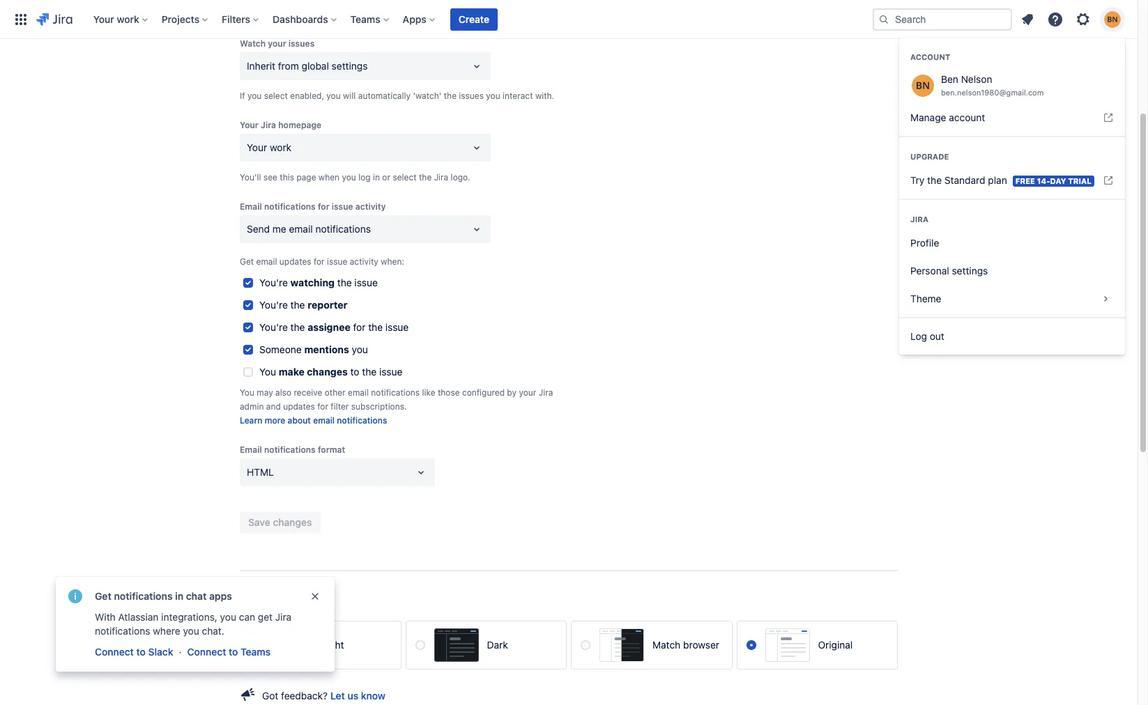 Task type: describe. For each thing, give the bounding box(es) containing it.
teams button
[[346, 8, 395, 30]]

email notifications for issue activity
[[240, 202, 386, 212]]

apps
[[209, 591, 232, 603]]

issue up you're watching the issue
[[327, 257, 348, 267]]

teams inside "button"
[[241, 647, 271, 658]]

1 horizontal spatial select
[[393, 172, 417, 183]]

the up subscriptions. at the bottom left of page
[[362, 366, 377, 378]]

for inside you may also receive other email notifications like those configured by your jira admin and updates for filter subscriptions. learn more about email notifications
[[318, 402, 329, 412]]

appswitcher icon image
[[13, 11, 29, 28]]

the up reporter
[[337, 277, 352, 289]]

match browser
[[653, 640, 720, 652]]

get notifications in chat apps
[[95, 591, 232, 603]]

1 vertical spatial in
[[373, 172, 380, 183]]

the down the 'watching'
[[291, 299, 305, 311]]

if you select enabled, you will automatically 'watch' the issues you interact with.
[[240, 91, 555, 101]]

you left will
[[327, 91, 341, 101]]

issue up you may also receive other email notifications like those configured by your jira admin and updates for filter subscriptions. learn more about email notifications
[[379, 366, 403, 378]]

watch
[[240, 38, 266, 49]]

feedback?
[[281, 690, 328, 702]]

account
[[911, 52, 951, 61]]

dark image
[[434, 629, 479, 663]]

reporter
[[308, 299, 348, 311]]

will
[[343, 91, 356, 101]]

you right mentions
[[352, 344, 368, 356]]

the left logo.
[[419, 172, 432, 183]]

to for connect to teams
[[229, 647, 238, 658]]

light
[[322, 640, 344, 652]]

projects
[[162, 13, 200, 25]]

plan
[[989, 174, 1008, 186]]

day
[[1051, 176, 1067, 185]]

chat
[[186, 591, 207, 603]]

notifications image
[[1020, 11, 1037, 28]]

primary element
[[8, 0, 873, 39]]

jira inside you may also receive other email notifications like those configured by your jira admin and updates for filter subscriptions. learn more about email notifications
[[539, 388, 553, 398]]

standard
[[945, 174, 986, 186]]

assignee
[[308, 322, 351, 333]]

me
[[273, 223, 287, 235]]

trial
[[1069, 176, 1092, 185]]

admin
[[240, 402, 264, 412]]

14-
[[1038, 176, 1051, 185]]

notifications down subscriptions. at the bottom left of page
[[337, 416, 387, 426]]

help image
[[1048, 11, 1064, 28]]

try
[[911, 174, 925, 186]]

email for html
[[240, 445, 262, 455]]

let us know button
[[331, 690, 386, 704]]

log out link
[[900, 323, 1126, 351]]

you for you may also receive other email notifications like those configured by your jira admin and updates for filter subscriptions. learn more about email notifications
[[240, 388, 255, 398]]

connect to teams
[[187, 647, 271, 658]]

those
[[438, 388, 460, 398]]

profile settings page link
[[402, 8, 486, 22]]

log out
[[911, 331, 945, 342]]

your inside popup button
[[93, 13, 114, 25]]

0 vertical spatial activity
[[356, 202, 386, 212]]

try the standard plan group
[[900, 136, 1126, 199]]

create button
[[450, 8, 498, 30]]

with.
[[536, 91, 555, 101]]

atlassian
[[118, 612, 159, 624]]

profile
[[911, 237, 940, 249]]

to for connect to slack
[[136, 647, 146, 658]]

know
[[361, 690, 386, 702]]

receive
[[294, 388, 323, 398]]

match
[[653, 640, 681, 652]]

projects button
[[157, 8, 214, 30]]

language
[[301, 9, 337, 20]]

format
[[318, 445, 345, 455]]

changes
[[307, 366, 348, 378]]

open image for work
[[469, 140, 485, 156]]

issue down when:
[[386, 322, 409, 333]]

interact
[[503, 91, 533, 101]]

logo.
[[451, 172, 471, 183]]

get
[[258, 612, 273, 624]]

browser
[[684, 640, 720, 652]]

watching
[[291, 277, 335, 289]]

for up send me email notifications
[[318, 202, 330, 212]]

your work inside popup button
[[93, 13, 139, 25]]

Search field
[[873, 8, 1013, 30]]

updates inside you may also receive other email notifications like those configured by your jira admin and updates for filter subscriptions. learn more about email notifications
[[283, 402, 315, 412]]

teams inside dropdown button
[[351, 13, 381, 25]]

0 vertical spatial select
[[264, 91, 288, 101]]

2 vertical spatial open image
[[413, 465, 430, 481]]

for right assignee
[[353, 322, 366, 333]]

let
[[331, 690, 345, 702]]

about
[[288, 416, 311, 426]]

filters button
[[218, 8, 264, 30]]

integrations,
[[161, 612, 218, 624]]

0 vertical spatial in
[[373, 9, 380, 20]]

chat.
[[202, 626, 224, 638]]

dismiss image
[[310, 591, 321, 603]]

like
[[422, 388, 436, 398]]

your profile and settings image
[[1105, 11, 1122, 28]]

free
[[1016, 176, 1036, 185]]

inherit from global settings
[[247, 60, 368, 72]]

you make changes to the issue
[[259, 366, 403, 378]]

apps button
[[399, 8, 441, 30]]

your left language
[[281, 9, 298, 20]]

someone mentions you
[[259, 344, 368, 356]]

email down send
[[256, 257, 277, 267]]

you may also receive other email notifications like those configured by your jira admin and updates for filter subscriptions. learn more about email notifications
[[240, 388, 553, 426]]

configured
[[462, 388, 505, 398]]

1 vertical spatial activity
[[350, 257, 379, 267]]

you'll see this page when you log in or select the jira logo.
[[240, 172, 471, 183]]

filters
[[222, 13, 250, 25]]

notifications up atlassian on the bottom left of page
[[114, 591, 173, 603]]

settings image
[[1076, 11, 1092, 28]]

dashboards button
[[269, 8, 342, 30]]

light image
[[269, 629, 313, 663]]

notifications up subscriptions. at the bottom left of page
[[371, 388, 420, 398]]

'watch'
[[413, 91, 442, 101]]

2 vertical spatial your
[[247, 142, 267, 153]]

email down filter
[[313, 416, 335, 426]]

issue down you'll see this page when you log in or select the jira logo.
[[332, 202, 353, 212]]

profile link
[[900, 229, 1126, 257]]

can
[[239, 612, 255, 624]]

2 vertical spatial in
[[175, 591, 184, 603]]

try the standard plan
[[911, 174, 1008, 186]]

notifications down about on the left bottom of the page
[[264, 445, 316, 455]]

send
[[247, 223, 270, 235]]

someone
[[259, 344, 302, 356]]

you left can on the left
[[220, 612, 236, 624]]

profile
[[402, 9, 428, 20]]

html
[[247, 467, 274, 478]]

1 horizontal spatial work
[[270, 142, 292, 153]]

manage account group
[[900, 38, 1126, 136]]

you for you make changes to the issue
[[259, 366, 276, 378]]

you're for you're the
[[259, 322, 288, 333]]

info image
[[67, 589, 84, 605]]

the inside group
[[928, 174, 942, 186]]

log
[[359, 172, 371, 183]]



Task type: locate. For each thing, give the bounding box(es) containing it.
connect to teams button
[[186, 645, 272, 661]]

notifications
[[264, 202, 316, 212], [316, 223, 371, 235], [371, 388, 420, 398], [337, 416, 387, 426], [264, 445, 316, 455], [114, 591, 173, 603], [95, 626, 150, 638]]

teams right language
[[351, 13, 381, 25]]

1 vertical spatial issues
[[459, 91, 484, 101]]

0 horizontal spatial select
[[264, 91, 288, 101]]

2 connect from the left
[[187, 647, 226, 658]]

2 vertical spatial you're
[[259, 322, 288, 333]]

open image for from
[[469, 58, 485, 75]]

notifications down email notifications for issue activity
[[316, 223, 371, 235]]

0 horizontal spatial connect
[[95, 647, 134, 658]]

manage account
[[911, 112, 986, 123]]

connect down with at left bottom
[[95, 647, 134, 658]]

your right 'watch'
[[268, 38, 286, 49]]

feedback image
[[240, 687, 257, 704]]

issues up inherit from global settings at top
[[289, 38, 315, 49]]

personal
[[911, 265, 950, 277]]

homepage
[[278, 120, 322, 130]]

get email updates for issue activity when:
[[240, 257, 405, 267]]

0 horizontal spatial to
[[136, 647, 146, 658]]

0 horizontal spatial teams
[[241, 647, 271, 658]]

open image
[[469, 221, 485, 238]]

jira left homepage
[[261, 120, 276, 130]]

when:
[[381, 257, 405, 267]]

this
[[280, 172, 294, 183]]

email notifications format
[[240, 445, 345, 455]]

get down send
[[240, 257, 254, 267]]

with atlassian integrations, you can get jira notifications where you chat.
[[95, 612, 292, 638]]

0 horizontal spatial get
[[95, 591, 112, 603]]

work inside your work popup button
[[117, 13, 139, 25]]

you
[[248, 91, 262, 101], [327, 91, 341, 101], [486, 91, 501, 101], [342, 172, 356, 183], [352, 344, 368, 356], [220, 612, 236, 624], [183, 626, 199, 638]]

email right other
[[348, 388, 369, 398]]

get
[[240, 257, 254, 267], [95, 591, 112, 603]]

by
[[507, 388, 517, 398]]

more
[[265, 416, 286, 426]]

your inside you may also receive other email notifications like those configured by your jira admin and updates for filter subscriptions. learn more about email notifications
[[519, 388, 537, 398]]

updates up about on the left bottom of the page
[[283, 402, 315, 412]]

you're watching the issue
[[259, 277, 378, 289]]

1 vertical spatial updates
[[283, 402, 315, 412]]

None text field
[[247, 59, 250, 73], [247, 223, 250, 236], [247, 59, 250, 73], [247, 223, 250, 236]]

other
[[325, 388, 346, 398]]

notifications down atlassian on the bottom left of page
[[95, 626, 150, 638]]

learn
[[240, 416, 263, 426]]

configure
[[240, 9, 279, 20]]

connect down chat.
[[187, 647, 226, 658]]

teams down can on the left
[[241, 647, 271, 658]]

2 horizontal spatial to
[[351, 366, 360, 378]]

email right me
[[289, 223, 313, 235]]

get up with at left bottom
[[95, 591, 112, 603]]

manage account link
[[900, 104, 1126, 132]]

the right 'try'
[[928, 174, 942, 186]]

None radio
[[415, 641, 425, 651], [747, 641, 756, 651], [415, 641, 425, 651], [747, 641, 756, 651]]

you inside you may also receive other email notifications like those configured by your jira admin and updates for filter subscriptions. learn more about email notifications
[[240, 388, 255, 398]]

2 you're from the top
[[259, 299, 288, 311]]

updates up the 'watching'
[[280, 257, 311, 267]]

0 vertical spatial you
[[259, 366, 276, 378]]

jira inside with atlassian integrations, you can get jira notifications where you chat.
[[275, 612, 292, 624]]

theme
[[911, 293, 942, 305]]

inherit
[[247, 60, 276, 72]]

jira
[[261, 120, 276, 130], [434, 172, 449, 183], [911, 215, 929, 224], [539, 388, 553, 398], [275, 612, 292, 624]]

email up html
[[240, 445, 262, 455]]

connect to slack button
[[93, 645, 175, 661]]

banner containing your work
[[0, 0, 1138, 39]]

0 vertical spatial get
[[240, 257, 254, 267]]

slack
[[148, 647, 173, 658]]

with
[[95, 612, 116, 624]]

2 email from the top
[[240, 445, 262, 455]]

1 vertical spatial email
[[240, 445, 262, 455]]

jira left logo.
[[434, 172, 449, 183]]

original
[[819, 640, 853, 652]]

get for get email updates for issue activity when:
[[240, 257, 254, 267]]

you up may
[[259, 366, 276, 378]]

1 horizontal spatial teams
[[351, 13, 381, 25]]

the right assignee
[[368, 322, 383, 333]]

to inside "button"
[[229, 647, 238, 658]]

when
[[319, 172, 340, 183]]

1 horizontal spatial to
[[229, 647, 238, 658]]

0 vertical spatial open image
[[469, 58, 485, 75]]

connect
[[95, 647, 134, 658], [187, 647, 226, 658]]

connect to slack
[[95, 647, 173, 658]]

your left 'apps'
[[383, 9, 400, 20]]

and
[[266, 402, 281, 412]]

1 horizontal spatial page
[[466, 9, 486, 20]]

0 horizontal spatial page
[[297, 172, 316, 183]]

0 horizontal spatial issues
[[289, 38, 315, 49]]

jira up "profile"
[[911, 215, 929, 224]]

automatically
[[358, 91, 411, 101]]

0 vertical spatial email
[[240, 202, 262, 212]]

1 vertical spatial get
[[95, 591, 112, 603]]

1 vertical spatial work
[[270, 142, 292, 153]]

learn more about email notifications link
[[240, 414, 387, 428]]

where
[[153, 626, 180, 638]]

the down you're the reporter
[[291, 322, 305, 333]]

you down integrations, in the bottom of the page
[[183, 626, 199, 638]]

0 horizontal spatial your work
[[93, 13, 139, 25]]

or
[[382, 172, 391, 183]]

watch your issues
[[240, 38, 315, 49]]

create
[[459, 13, 490, 25]]

filter
[[331, 402, 349, 412]]

work left projects
[[117, 13, 139, 25]]

0 vertical spatial your
[[93, 13, 114, 25]]

you right if
[[248, 91, 262, 101]]

email up send
[[240, 202, 262, 212]]

in left 'apps'
[[373, 9, 380, 20]]

notifications inside with atlassian integrations, you can get jira notifications where you chat.
[[95, 626, 150, 638]]

0 vertical spatial issues
[[289, 38, 315, 49]]

1 email from the top
[[240, 202, 262, 212]]

3 you're from the top
[[259, 322, 288, 333]]

theme button
[[900, 285, 1126, 313]]

work down your jira homepage
[[270, 142, 292, 153]]

1 vertical spatial page
[[297, 172, 316, 183]]

1 vertical spatial you
[[240, 388, 255, 398]]

your work
[[93, 13, 139, 25], [247, 142, 292, 153]]

0 horizontal spatial you
[[240, 388, 255, 398]]

got
[[262, 690, 279, 702]]

got feedback? let us know
[[262, 690, 386, 702]]

your work down your jira homepage
[[247, 142, 292, 153]]

personal settings link
[[900, 257, 1126, 285]]

select
[[264, 91, 288, 101], [393, 172, 417, 183]]

email for send me email notifications
[[240, 202, 262, 212]]

connect inside connect to slack button
[[95, 647, 134, 658]]

the right 'watch'
[[444, 91, 457, 101]]

0 vertical spatial teams
[[351, 13, 381, 25]]

your work left projects
[[93, 13, 139, 25]]

log
[[911, 331, 928, 342]]

issue
[[332, 202, 353, 212], [327, 257, 348, 267], [355, 277, 378, 289], [386, 322, 409, 333], [379, 366, 403, 378]]

enabled,
[[290, 91, 324, 101]]

0 vertical spatial updates
[[280, 257, 311, 267]]

connect for connect to teams
[[187, 647, 226, 658]]

0 vertical spatial work
[[117, 13, 139, 25]]

1 vertical spatial your work
[[247, 142, 292, 153]]

1 horizontal spatial connect
[[187, 647, 226, 658]]

None text field
[[247, 141, 250, 155], [247, 466, 250, 480], [247, 141, 250, 155], [247, 466, 250, 480]]

us
[[348, 690, 359, 702]]

your jira homepage
[[240, 120, 322, 130]]

you're for you're
[[259, 277, 288, 289]]

to inside button
[[136, 647, 146, 658]]

settings
[[339, 9, 371, 20], [431, 9, 463, 20], [332, 60, 368, 72], [952, 265, 989, 277]]

see
[[264, 172, 278, 183]]

you're the assignee for the issue
[[259, 322, 409, 333]]

open image
[[469, 58, 485, 75], [469, 140, 485, 156], [413, 465, 430, 481]]

your right the by on the left of the page
[[519, 388, 537, 398]]

global
[[302, 60, 329, 72]]

get for get notifications in chat apps
[[95, 591, 112, 603]]

work
[[117, 13, 139, 25], [270, 142, 292, 153]]

the
[[444, 91, 457, 101], [419, 172, 432, 183], [928, 174, 942, 186], [337, 277, 352, 289], [291, 299, 305, 311], [291, 322, 305, 333], [368, 322, 383, 333], [362, 366, 377, 378]]

for up you're watching the issue
[[314, 257, 325, 267]]

you're the reporter
[[259, 299, 348, 311]]

connect for connect to slack
[[95, 647, 134, 658]]

you're
[[259, 277, 288, 289], [259, 299, 288, 311], [259, 322, 288, 333]]

0 horizontal spatial work
[[117, 13, 139, 25]]

in
[[373, 9, 380, 20], [373, 172, 380, 183], [175, 591, 184, 603]]

for left filter
[[318, 402, 329, 412]]

dashboards
[[273, 13, 328, 25]]

1 horizontal spatial you
[[259, 366, 276, 378]]

1 vertical spatial select
[[393, 172, 417, 183]]

page right this
[[297, 172, 316, 183]]

1 vertical spatial you're
[[259, 299, 288, 311]]

1 vertical spatial your
[[240, 120, 259, 130]]

dark
[[487, 640, 508, 652]]

0 vertical spatial your work
[[93, 13, 139, 25]]

0 vertical spatial you're
[[259, 277, 288, 289]]

you'll
[[240, 172, 261, 183]]

email
[[289, 223, 313, 235], [256, 257, 277, 267], [348, 388, 369, 398], [313, 416, 335, 426]]

you up admin
[[240, 388, 255, 398]]

account
[[949, 112, 986, 123]]

in left or
[[373, 172, 380, 183]]

1 you're from the top
[[259, 277, 288, 289]]

none image
[[766, 629, 810, 663]]

jira image
[[36, 11, 72, 28], [36, 11, 72, 28]]

activity down log
[[356, 202, 386, 212]]

notifications up me
[[264, 202, 316, 212]]

in left chat
[[175, 591, 184, 603]]

select right or
[[393, 172, 417, 183]]

also
[[276, 388, 292, 398]]

1 vertical spatial teams
[[241, 647, 271, 658]]

select up your jira homepage
[[264, 91, 288, 101]]

jira right get
[[275, 612, 292, 624]]

page right apps dropdown button
[[466, 9, 486, 20]]

configure your language settings in your profile settings page
[[240, 9, 486, 20]]

for
[[318, 202, 330, 212], [314, 257, 325, 267], [353, 322, 366, 333], [318, 402, 329, 412]]

your
[[281, 9, 298, 20], [383, 9, 400, 20], [268, 38, 286, 49], [519, 388, 537, 398]]

1 horizontal spatial your work
[[247, 142, 292, 153]]

activity
[[356, 202, 386, 212], [350, 257, 379, 267]]

activity left when:
[[350, 257, 379, 267]]

search image
[[879, 14, 890, 25]]

updates
[[280, 257, 311, 267], [283, 402, 315, 412]]

if
[[240, 91, 245, 101]]

issues right 'watch'
[[459, 91, 484, 101]]

1 horizontal spatial get
[[240, 257, 254, 267]]

1 connect from the left
[[95, 647, 134, 658]]

0 vertical spatial page
[[466, 9, 486, 20]]

None radio
[[581, 641, 591, 651]]

connect inside connect to teams "button"
[[187, 647, 226, 658]]

you left interact
[[486, 91, 501, 101]]

from
[[278, 60, 299, 72]]

auto image
[[600, 629, 645, 663]]

jira right the by on the left of the page
[[539, 388, 553, 398]]

1 horizontal spatial issues
[[459, 91, 484, 101]]

issue down get email updates for issue activity when:
[[355, 277, 378, 289]]

1 vertical spatial open image
[[469, 140, 485, 156]]

you left log
[[342, 172, 356, 183]]

banner
[[0, 0, 1138, 39]]



Task type: vqa. For each thing, say whether or not it's contained in the screenshot.
select
yes



